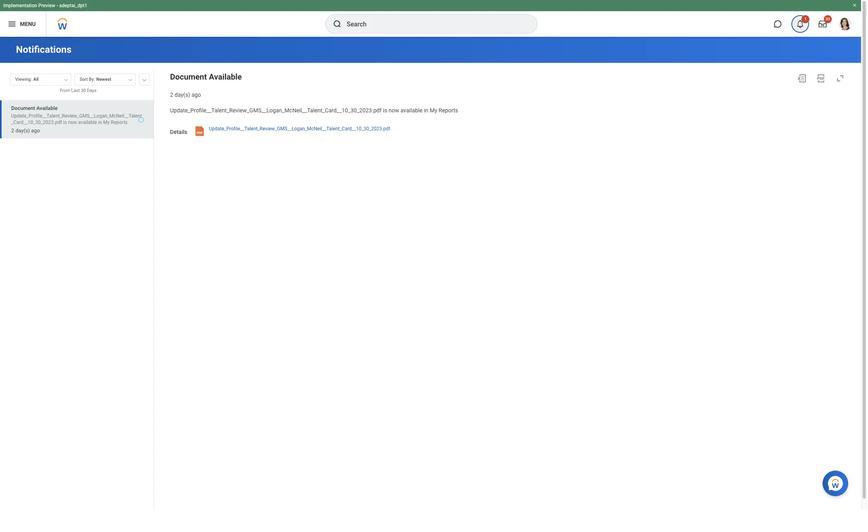 Task type: locate. For each thing, give the bounding box(es) containing it.
day(s) down 'document available'
[[175, 92, 190, 98]]

more image
[[142, 77, 147, 81]]

1 vertical spatial day(s)
[[15, 128, 30, 134]]

1 horizontal spatial ago
[[192, 92, 201, 98]]

my
[[430, 107, 437, 114], [103, 120, 110, 125]]

0 horizontal spatial my
[[103, 120, 110, 125]]

2 inside document available region
[[170, 92, 173, 98]]

export to excel image
[[797, 74, 807, 83]]

1 horizontal spatial in
[[424, 107, 429, 114]]

1 vertical spatial available
[[36, 105, 58, 111]]

document inside document available update_profile__talent_review_gms__logan_mcneil__talent _card__10_30_2023.pdf is now available in my reports 2 day(s) ago
[[11, 105, 35, 111]]

menu button
[[0, 11, 46, 37]]

0 horizontal spatial day(s)
[[15, 128, 30, 134]]

in
[[424, 107, 429, 114], [98, 120, 102, 125]]

30
[[81, 88, 86, 93]]

1 horizontal spatial day(s)
[[175, 92, 190, 98]]

document inside region
[[170, 72, 207, 82]]

0 vertical spatial available
[[209, 72, 242, 82]]

1 vertical spatial is
[[63, 120, 67, 125]]

update_profile__talent_review_gms__logan_mcneil__talent_card__10_30_2023.pdf up update_profile__talent_review_gms__logan_mcneil__talent_card__10_30_2023.pdf link
[[170, 107, 382, 114]]

available inside region
[[209, 72, 242, 82]]

0 horizontal spatial available
[[78, 120, 97, 125]]

1 vertical spatial ago
[[31, 128, 40, 134]]

update_profile__talent_review_gms__logan_mcneil__talent
[[11, 113, 142, 119]]

0 vertical spatial 2
[[170, 92, 173, 98]]

0 horizontal spatial 2
[[11, 128, 14, 134]]

1
[[805, 17, 807, 21]]

available
[[209, 72, 242, 82], [36, 105, 58, 111]]

0 horizontal spatial available
[[36, 105, 58, 111]]

notifications main content
[[0, 37, 862, 510]]

is
[[383, 107, 387, 114], [63, 120, 67, 125]]

1 vertical spatial 2
[[11, 128, 14, 134]]

1 vertical spatial now
[[68, 120, 77, 125]]

2 down '_card__10_30_2023.pdf'
[[11, 128, 14, 134]]

viewing: all
[[15, 77, 39, 82]]

days
[[87, 88, 97, 93]]

0 vertical spatial my
[[430, 107, 437, 114]]

update_profile__talent_review_gms__logan_mcneil__talent_card__10_30_2023.pdf down update_profile__talent_review_gms__logan_mcneil__talent_card__10_30_2023.pdf is now available in my reports
[[209, 126, 391, 132]]

my inside document available update_profile__talent_review_gms__logan_mcneil__talent _card__10_30_2023.pdf is now available in my reports 2 day(s) ago
[[103, 120, 110, 125]]

1 horizontal spatial now
[[389, 107, 399, 114]]

available inside document available update_profile__talent_review_gms__logan_mcneil__talent _card__10_30_2023.pdf is now available in my reports 2 day(s) ago
[[36, 105, 58, 111]]

now
[[389, 107, 399, 114], [68, 120, 77, 125]]

0 vertical spatial ago
[[192, 92, 201, 98]]

ago down 'document available'
[[192, 92, 201, 98]]

sort
[[80, 77, 88, 82]]

available
[[401, 107, 423, 114], [78, 120, 97, 125]]

sort by: newest
[[80, 77, 111, 82]]

1 horizontal spatial available
[[209, 72, 242, 82]]

reports
[[439, 107, 458, 114], [111, 120, 128, 125]]

0 horizontal spatial ago
[[31, 128, 40, 134]]

2 up details
[[170, 92, 173, 98]]

ago down '_card__10_30_2023.pdf'
[[31, 128, 40, 134]]

0 horizontal spatial is
[[63, 120, 67, 125]]

update_profile__talent_review_gms__logan_mcneil__talent_card__10_30_2023.pdf for update_profile__talent_review_gms__logan_mcneil__talent_card__10_30_2023.pdf
[[209, 126, 391, 132]]

tab panel inside notifications main content
[[0, 70, 154, 510]]

1 vertical spatial my
[[103, 120, 110, 125]]

0 horizontal spatial now
[[68, 120, 77, 125]]

1 horizontal spatial my
[[430, 107, 437, 114]]

document up '_card__10_30_2023.pdf'
[[11, 105, 35, 111]]

update_profile__talent_review_gms__logan_mcneil__talent_card__10_30_2023.pdf
[[170, 107, 382, 114], [209, 126, 391, 132]]

tab panel containing document available
[[0, 70, 154, 510]]

menu
[[20, 21, 36, 27]]

1 vertical spatial reports
[[111, 120, 128, 125]]

Search Workday  search field
[[347, 15, 521, 33]]

now inside document available update_profile__talent_review_gms__logan_mcneil__talent _card__10_30_2023.pdf is now available in my reports 2 day(s) ago
[[68, 120, 77, 125]]

mark read image
[[139, 117, 144, 122]]

1 vertical spatial available
[[78, 120, 97, 125]]

ago
[[192, 92, 201, 98], [31, 128, 40, 134]]

0 horizontal spatial in
[[98, 120, 102, 125]]

from last 30 days
[[60, 88, 97, 93]]

33 button
[[814, 15, 832, 33]]

1 horizontal spatial reports
[[439, 107, 458, 114]]

tab panel
[[0, 70, 154, 510]]

view printable version (pdf) image
[[817, 74, 826, 83]]

0 horizontal spatial reports
[[111, 120, 128, 125]]

-
[[57, 3, 58, 8]]

0 vertical spatial available
[[401, 107, 423, 114]]

0 vertical spatial now
[[389, 107, 399, 114]]

all
[[33, 77, 39, 82]]

day(s) down '_card__10_30_2023.pdf'
[[15, 128, 30, 134]]

1 horizontal spatial 2
[[170, 92, 173, 98]]

0 horizontal spatial document
[[11, 105, 35, 111]]

2
[[170, 92, 173, 98], [11, 128, 14, 134]]

1 horizontal spatial available
[[401, 107, 423, 114]]

1 vertical spatial update_profile__talent_review_gms__logan_mcneil__talent_card__10_30_2023.pdf
[[209, 126, 391, 132]]

1 horizontal spatial is
[[383, 107, 387, 114]]

0 vertical spatial day(s)
[[175, 92, 190, 98]]

1 vertical spatial in
[[98, 120, 102, 125]]

0 vertical spatial update_profile__talent_review_gms__logan_mcneil__talent_card__10_30_2023.pdf
[[170, 107, 382, 114]]

document up 2 day(s) ago
[[170, 72, 207, 82]]

day(s)
[[175, 92, 190, 98], [15, 128, 30, 134]]

document
[[170, 72, 207, 82], [11, 105, 35, 111]]

1 vertical spatial document
[[11, 105, 35, 111]]

available for document available
[[209, 72, 242, 82]]

1 horizontal spatial document
[[170, 72, 207, 82]]

document for document available
[[170, 72, 207, 82]]

ago inside document available region
[[192, 92, 201, 98]]

0 vertical spatial document
[[170, 72, 207, 82]]

adeptai_dpt1
[[59, 3, 87, 8]]

available inside document available update_profile__talent_review_gms__logan_mcneil__talent _card__10_30_2023.pdf is now available in my reports 2 day(s) ago
[[78, 120, 97, 125]]



Task type: describe. For each thing, give the bounding box(es) containing it.
details
[[170, 129, 187, 135]]

viewing:
[[15, 77, 32, 82]]

_card__10_30_2023.pdf
[[11, 120, 62, 125]]

0 vertical spatial in
[[424, 107, 429, 114]]

document available region
[[170, 70, 849, 99]]

menu banner
[[0, 0, 862, 37]]

by:
[[89, 77, 95, 82]]

notifications
[[16, 44, 72, 55]]

profile logan mcneil image
[[839, 18, 852, 32]]

fullscreen image
[[836, 74, 846, 83]]

reports inside document available update_profile__talent_review_gms__logan_mcneil__talent _card__10_30_2023.pdf is now available in my reports 2 day(s) ago
[[111, 120, 128, 125]]

day(s) inside document available region
[[175, 92, 190, 98]]

update_profile__talent_review_gms__logan_mcneil__talent_card__10_30_2023.pdf link
[[209, 124, 391, 138]]

implementation preview -   adeptai_dpt1
[[3, 3, 87, 8]]

day(s) inside document available update_profile__talent_review_gms__logan_mcneil__talent _card__10_30_2023.pdf is now available in my reports 2 day(s) ago
[[15, 128, 30, 134]]

notifications large image
[[797, 20, 805, 28]]

implementation
[[3, 3, 37, 8]]

ago inside document available update_profile__talent_review_gms__logan_mcneil__talent _card__10_30_2023.pdf is now available in my reports 2 day(s) ago
[[31, 128, 40, 134]]

preview
[[38, 3, 55, 8]]

inbox large image
[[819, 20, 827, 28]]

newest
[[96, 77, 111, 82]]

in inside document available update_profile__talent_review_gms__logan_mcneil__talent _card__10_30_2023.pdf is now available in my reports 2 day(s) ago
[[98, 120, 102, 125]]

search image
[[332, 19, 342, 29]]

document for document available update_profile__talent_review_gms__logan_mcneil__talent _card__10_30_2023.pdf is now available in my reports 2 day(s) ago
[[11, 105, 35, 111]]

from
[[60, 88, 70, 93]]

33
[[826, 17, 831, 21]]

available for document available update_profile__talent_review_gms__logan_mcneil__talent _card__10_30_2023.pdf is now available in my reports 2 day(s) ago
[[36, 105, 58, 111]]

2 day(s) ago
[[170, 92, 201, 98]]

2 inside document available update_profile__talent_review_gms__logan_mcneil__talent _card__10_30_2023.pdf is now available in my reports 2 day(s) ago
[[11, 128, 14, 134]]

close environment banner image
[[853, 3, 858, 8]]

justify image
[[7, 19, 17, 29]]

document available
[[170, 72, 242, 82]]

0 vertical spatial reports
[[439, 107, 458, 114]]

is inside document available update_profile__talent_review_gms__logan_mcneil__talent _card__10_30_2023.pdf is now available in my reports 2 day(s) ago
[[63, 120, 67, 125]]

document available update_profile__talent_review_gms__logan_mcneil__talent _card__10_30_2023.pdf is now available in my reports 2 day(s) ago
[[11, 105, 142, 134]]

update_profile__talent_review_gms__logan_mcneil__talent_card__10_30_2023.pdf is now available in my reports
[[170, 107, 458, 114]]

notifications element
[[789, 15, 812, 33]]

last
[[71, 88, 80, 93]]

0 vertical spatial is
[[383, 107, 387, 114]]

1 button
[[792, 15, 810, 33]]

update_profile__talent_review_gms__logan_mcneil__talent_card__10_30_2023.pdf for update_profile__talent_review_gms__logan_mcneil__talent_card__10_30_2023.pdf is now available in my reports
[[170, 107, 382, 114]]



Task type: vqa. For each thing, say whether or not it's contained in the screenshot.
Update_Profile__Talent_Review_GMS__Logan_McNeil__Talent
yes



